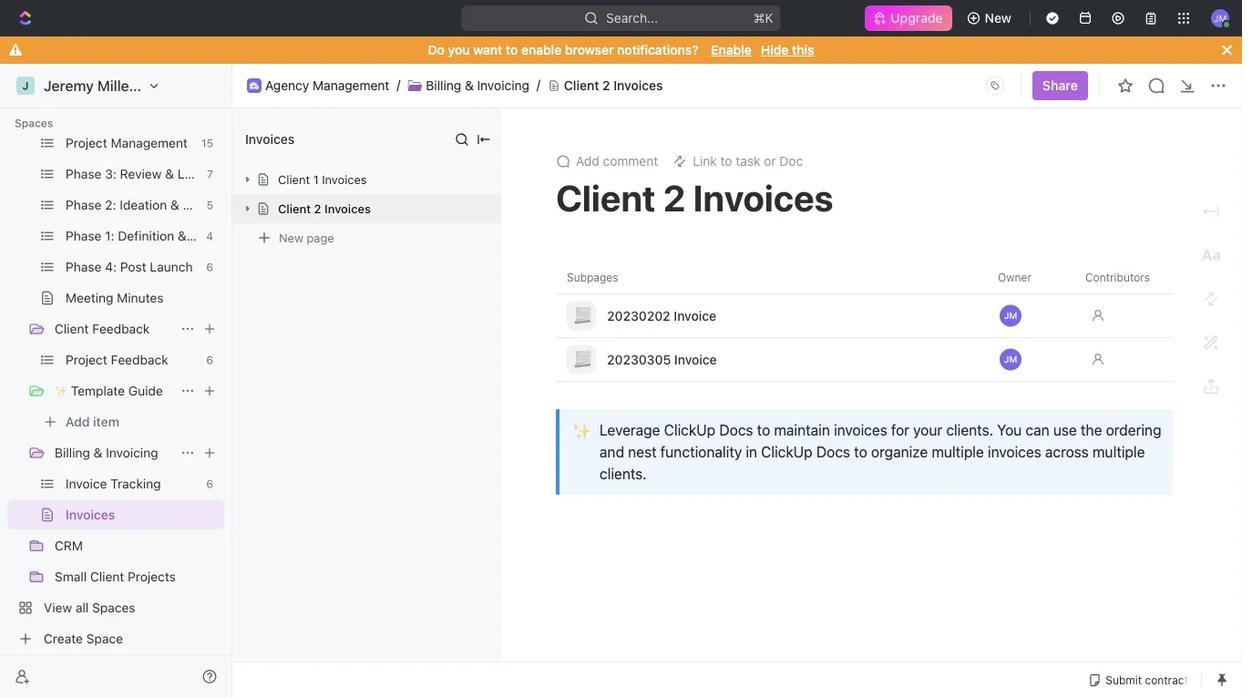 Task type: locate. For each thing, give the bounding box(es) containing it.
✨ for ✨
[[573, 420, 589, 440]]

0 vertical spatial invoices
[[834, 422, 888, 439]]

review
[[120, 166, 162, 181]]

0 horizontal spatial billing
[[55, 445, 90, 460]]

& inside phase 1: definition & onboarding "link"
[[178, 228, 187, 243]]

multiple down ordering
[[1093, 444, 1145, 461]]

invoicing for the right "billing & invoicing" link
[[477, 78, 530, 93]]

spaces
[[15, 117, 53, 129], [92, 600, 135, 615]]

clients. left you at the right of page
[[947, 422, 994, 439]]

2 📃 button from the top
[[567, 345, 596, 374]]

invoices
[[834, 422, 888, 439], [988, 444, 1042, 461]]

add for add comment
[[576, 154, 600, 169]]

& right review
[[165, 166, 174, 181]]

in
[[746, 444, 758, 461]]

or
[[764, 154, 776, 169]]

phase
[[66, 166, 102, 181], [66, 197, 102, 212], [66, 228, 102, 243], [66, 259, 102, 274]]

client 2 invoices down client 1 invoices
[[278, 202, 371, 216]]

1 vertical spatial invoicing
[[106, 445, 158, 460]]

1 vertical spatial launch
[[150, 259, 193, 274]]

2:
[[105, 197, 116, 212]]

meeting
[[66, 290, 113, 305]]

4
[[206, 230, 213, 242]]

management for project management
[[111, 135, 188, 150]]

add inside tree
[[66, 414, 90, 429]]

do
[[428, 42, 445, 57]]

phase left 4:
[[66, 259, 102, 274]]

large
[[55, 104, 88, 119]]

phase for phase 3: review & launch
[[66, 166, 102, 181]]

billing & invoicing link down "want"
[[426, 78, 530, 93]]

billing down the add item
[[55, 445, 90, 460]]

0 horizontal spatial invoices
[[834, 422, 888, 439]]

2 vertical spatial invoice
[[66, 476, 107, 491]]

view all spaces link
[[7, 593, 221, 623]]

4:
[[105, 259, 117, 274]]

2 multiple from the left
[[1093, 444, 1145, 461]]

📃 for 20230202 invoice
[[574, 307, 589, 325]]

tree
[[7, 0, 259, 654]]

0 vertical spatial invoicing
[[477, 78, 530, 93]]

owner
[[998, 271, 1032, 284]]

2 6 from the top
[[206, 354, 213, 366]]

📃 button left 20230305
[[567, 345, 596, 374]]

1 vertical spatial ✨
[[573, 420, 589, 440]]

launch down 15
[[178, 166, 221, 181]]

0 horizontal spatial docs
[[720, 422, 753, 439]]

1 horizontal spatial billing & invoicing
[[426, 78, 530, 93]]

1 vertical spatial feedback
[[111, 352, 168, 367]]

billing
[[426, 78, 461, 93], [55, 445, 90, 460]]

multiple
[[932, 444, 984, 461], [1093, 444, 1145, 461]]

1 vertical spatial spaces
[[92, 600, 135, 615]]

and
[[600, 444, 625, 461]]

0 vertical spatial 6
[[206, 261, 213, 273]]

add left comment
[[576, 154, 600, 169]]

0 vertical spatial billing & invoicing link
[[426, 78, 530, 93]]

phase inside "link"
[[66, 228, 102, 243]]

0 horizontal spatial multiple
[[932, 444, 984, 461]]

✨ template guide
[[55, 383, 163, 398]]

2 down link to task or doc dropdown button
[[663, 176, 686, 219]]

phase 2: ideation & production link
[[66, 191, 247, 220]]

invoices down business time icon on the top left of the page
[[245, 132, 295, 147]]

2 vertical spatial jm
[[1004, 354, 1018, 365]]

phase left 2:
[[66, 197, 102, 212]]

1 vertical spatial billing & invoicing
[[55, 445, 158, 460]]

management up phase 3: review & launch at the left top
[[111, 135, 188, 150]]

project for project feedback
[[66, 352, 107, 367]]

invoice left tracking
[[66, 476, 107, 491]]

client up new page
[[278, 202, 311, 216]]

1 horizontal spatial docs
[[817, 444, 851, 461]]

across
[[1046, 444, 1089, 461]]

1 6 from the top
[[206, 261, 213, 273]]

4 phase from the top
[[66, 259, 102, 274]]

0 vertical spatial docs
[[720, 422, 753, 439]]

phase for phase 4: post launch
[[66, 259, 102, 274]]

billing & invoicing down "want"
[[426, 78, 530, 93]]

agency
[[265, 78, 309, 93]]

3 phase from the top
[[66, 228, 102, 243]]

0 horizontal spatial billing & invoicing link
[[55, 439, 173, 468]]

management for agency management
[[313, 78, 390, 93]]

1 horizontal spatial add
[[576, 154, 600, 169]]

1 vertical spatial clients.
[[600, 465, 647, 483]]

6
[[206, 261, 213, 273], [206, 354, 213, 366], [206, 478, 213, 490]]

0 horizontal spatial clickup
[[664, 422, 716, 439]]

subpage
[[1097, 375, 1144, 387]]

project up template
[[66, 352, 107, 367]]

1 vertical spatial project
[[66, 135, 107, 150]]

6 down 4
[[206, 261, 213, 273]]

1 horizontal spatial multiple
[[1093, 444, 1145, 461]]

to right link
[[721, 154, 733, 169]]

to right "want"
[[506, 42, 518, 57]]

launch down phase 1: definition & onboarding "link"
[[150, 259, 193, 274]]

2 horizontal spatial 2
[[663, 176, 686, 219]]

client 2 invoices
[[564, 78, 663, 93], [556, 176, 834, 219], [278, 202, 371, 216]]

invoicing inside tree
[[106, 445, 158, 460]]

new
[[985, 10, 1012, 26], [279, 231, 303, 245]]

0 vertical spatial clients.
[[947, 422, 994, 439]]

1 vertical spatial clickup
[[761, 444, 813, 461]]

0 horizontal spatial ✨
[[55, 383, 67, 398]]

template
[[71, 383, 125, 398]]

add for add item
[[66, 414, 90, 429]]

feedback up guide
[[111, 352, 168, 367]]

1 vertical spatial invoices
[[988, 444, 1042, 461]]

2 down 1 in the top of the page
[[314, 202, 321, 216]]

1 horizontal spatial new
[[985, 10, 1012, 26]]

1 horizontal spatial billing
[[426, 78, 461, 93]]

0 vertical spatial project
[[129, 104, 171, 119]]

0 vertical spatial ✨
[[55, 383, 67, 398]]

phase left 3: at the left of the page
[[66, 166, 102, 181]]

link to task or doc
[[693, 154, 803, 169]]

1 vertical spatial add
[[1073, 375, 1094, 387]]

add for add subpage
[[1073, 375, 1094, 387]]

invoicing
[[477, 78, 530, 93], [106, 445, 158, 460]]

to inside dropdown button
[[721, 154, 733, 169]]

✨
[[55, 383, 67, 398], [573, 420, 589, 440]]

6 up invoices link
[[206, 478, 213, 490]]

0 vertical spatial add
[[576, 154, 600, 169]]

& down you
[[465, 78, 474, 93]]

management inside tree
[[111, 135, 188, 150]]

invoices inside sidebar navigation
[[66, 507, 115, 522]]

1 📃 button from the top
[[567, 301, 596, 330]]

billing down do
[[426, 78, 461, 93]]

1 vertical spatial new
[[279, 231, 303, 245]]

& inside phase 3: review & launch link
[[165, 166, 174, 181]]

phase 1: definition & onboarding
[[66, 228, 259, 243]]

docs
[[720, 422, 753, 439], [817, 444, 851, 461]]

1
[[313, 173, 319, 186]]

add subpage
[[1073, 375, 1144, 387]]

new up dropdown menu "image"
[[985, 10, 1012, 26]]

0 horizontal spatial management
[[111, 135, 188, 150]]

1 horizontal spatial clients.
[[947, 422, 994, 439]]

billing & invoicing down the item on the bottom of the page
[[55, 445, 158, 460]]

0 vertical spatial feedback
[[92, 321, 150, 336]]

2 📃 from the top
[[574, 351, 589, 368]]

& inside phase 2: ideation & production link
[[170, 197, 179, 212]]

project down large
[[66, 135, 107, 150]]

📃 button down subpages
[[567, 301, 596, 330]]

2
[[603, 78, 610, 93], [663, 176, 686, 219], [314, 202, 321, 216]]

invoice down 20230202 invoice
[[674, 352, 717, 367]]

invoices down you at the right of page
[[988, 444, 1042, 461]]

new for new page
[[279, 231, 303, 245]]

3 6 from the top
[[206, 478, 213, 490]]

project management link
[[66, 129, 194, 158]]

1 horizontal spatial management
[[313, 78, 390, 93]]

0 horizontal spatial invoicing
[[106, 445, 158, 460]]

spaces inside view all spaces link
[[92, 600, 135, 615]]

1 horizontal spatial spaces
[[92, 600, 135, 615]]

management right the agency
[[313, 78, 390, 93]]

✨ template guide link
[[55, 377, 173, 406]]

invoice
[[674, 308, 717, 323], [674, 352, 717, 367], [66, 476, 107, 491]]

& left 4
[[178, 228, 187, 243]]

2 vertical spatial project
[[66, 352, 107, 367]]

invoices up crm
[[66, 507, 115, 522]]

2 vertical spatial 6
[[206, 478, 213, 490]]

📃
[[574, 307, 589, 325], [574, 351, 589, 368]]

0 vertical spatial spaces
[[15, 117, 53, 129]]

invoicing up tracking
[[106, 445, 158, 460]]

clickup up functionality
[[664, 422, 716, 439]]

6 right project feedback link
[[206, 354, 213, 366]]

client
[[564, 78, 599, 93], [91, 104, 126, 119], [278, 173, 310, 186], [556, 176, 656, 219], [278, 202, 311, 216], [55, 321, 89, 336], [90, 569, 124, 584]]

add left the item on the bottom of the page
[[66, 414, 90, 429]]

business time image
[[250, 82, 259, 89]]

enable
[[521, 42, 562, 57]]

0 horizontal spatial billing & invoicing
[[55, 445, 158, 460]]

1:
[[105, 228, 114, 243]]

client down browser
[[564, 78, 599, 93]]

0 vertical spatial clickup
[[664, 422, 716, 439]]

invoice up 20230305 invoice
[[674, 308, 717, 323]]

invoice inside sidebar navigation
[[66, 476, 107, 491]]

0 horizontal spatial add
[[66, 414, 90, 429]]

📃 down subpages
[[574, 307, 589, 325]]

phase for phase 2: ideation & production
[[66, 197, 102, 212]]

6 for project feedback
[[206, 354, 213, 366]]

0 vertical spatial 📃 button
[[567, 301, 596, 330]]

to up the "in"
[[757, 422, 771, 439]]

0 vertical spatial 📃
[[574, 307, 589, 325]]

0 vertical spatial management
[[313, 78, 390, 93]]

1 vertical spatial jm
[[1004, 310, 1018, 321]]

new inside new "button"
[[985, 10, 1012, 26]]

1 vertical spatial billing
[[55, 445, 90, 460]]

project down jeremy miller's workspace
[[129, 104, 171, 119]]

1 phase from the top
[[66, 166, 102, 181]]

✨ for ✨ template guide
[[55, 383, 67, 398]]

clickup down maintain
[[761, 444, 813, 461]]

& right ideation
[[170, 197, 179, 212]]

5
[[207, 199, 213, 212]]

space
[[86, 631, 123, 646]]

invoices left for
[[834, 422, 888, 439]]

2 vertical spatial add
[[66, 414, 90, 429]]

1 vertical spatial 6
[[206, 354, 213, 366]]

& down the add item
[[94, 445, 103, 460]]

billing & invoicing link up invoice tracking on the bottom left of page
[[55, 439, 173, 468]]

invoicing down "want"
[[477, 78, 530, 93]]

1 vertical spatial management
[[111, 135, 188, 150]]

✨ left leverage
[[573, 420, 589, 440]]

miller's
[[97, 77, 147, 94]]

2 phase from the top
[[66, 197, 102, 212]]

phase left 1:
[[66, 228, 102, 243]]

invoice tracking link
[[66, 469, 199, 499]]

1 vertical spatial 📃
[[574, 351, 589, 368]]

1 horizontal spatial clickup
[[761, 444, 813, 461]]

client feedback
[[55, 321, 150, 336]]

billing inside tree
[[55, 445, 90, 460]]

0 vertical spatial invoice
[[674, 308, 717, 323]]

notifications?
[[617, 42, 699, 57]]

phase 2: ideation & production
[[66, 197, 247, 212]]

billing for the right "billing & invoicing" link
[[426, 78, 461, 93]]

jeremy miller's workspace
[[44, 77, 226, 94]]

1 vertical spatial 📃 button
[[567, 345, 596, 374]]

new left page
[[279, 231, 303, 245]]

billing & invoicing link
[[426, 78, 530, 93], [55, 439, 173, 468]]

1 horizontal spatial 2
[[603, 78, 610, 93]]

2 horizontal spatial add
[[1073, 375, 1094, 387]]

search...
[[606, 10, 658, 26]]

& for launch
[[165, 166, 174, 181]]

📃 left 20230305
[[574, 351, 589, 368]]

2 down do you want to enable browser notifications? enable hide this
[[603, 78, 610, 93]]

docs down maintain
[[817, 444, 851, 461]]

tree containing large client project
[[7, 0, 259, 654]]

project feedback
[[66, 352, 168, 367]]

multiple down your
[[932, 444, 984, 461]]

production
[[183, 197, 247, 212]]

billing for bottommost "billing & invoicing" link
[[55, 445, 90, 460]]

0 horizontal spatial new
[[279, 231, 303, 245]]

0 vertical spatial billing
[[426, 78, 461, 93]]

1 vertical spatial invoice
[[674, 352, 717, 367]]

nest
[[628, 444, 657, 461]]

1 horizontal spatial invoicing
[[477, 78, 530, 93]]

maintain
[[774, 422, 830, 439]]

✨ inside the ✨ template guide link
[[55, 383, 67, 398]]

add left subpage
[[1073, 375, 1094, 387]]

docs up the "in"
[[720, 422, 753, 439]]

clients. down and
[[600, 465, 647, 483]]

📃 button
[[567, 301, 596, 330], [567, 345, 596, 374]]

link to task or doc button
[[666, 149, 811, 174]]

1 vertical spatial billing & invoicing link
[[55, 439, 173, 468]]

✨ left template
[[55, 383, 67, 398]]

invoices down do you want to enable browser notifications? enable hide this
[[614, 78, 663, 93]]

crm
[[55, 538, 83, 553]]

0 vertical spatial new
[[985, 10, 1012, 26]]

invoices link
[[66, 500, 221, 530]]

0 horizontal spatial clients.
[[600, 465, 647, 483]]

spaces down small client projects on the left bottom of the page
[[92, 600, 135, 615]]

&
[[465, 78, 474, 93], [165, 166, 174, 181], [170, 197, 179, 212], [178, 228, 187, 243], [94, 445, 103, 460]]

⌘k
[[754, 10, 774, 26]]

meeting minutes
[[66, 290, 164, 305]]

1 📃 from the top
[[574, 307, 589, 325]]

feedback up project feedback at bottom
[[92, 321, 150, 336]]

0 vertical spatial jm
[[1214, 13, 1227, 23]]

invoices
[[614, 78, 663, 93], [245, 132, 295, 147], [322, 173, 367, 186], [693, 176, 834, 219], [325, 202, 371, 216], [66, 507, 115, 522]]

spaces down "j"
[[15, 117, 53, 129]]

your
[[914, 422, 943, 439]]

0 horizontal spatial spaces
[[15, 117, 53, 129]]

1 horizontal spatial ✨
[[573, 420, 589, 440]]



Task type: describe. For each thing, give the bounding box(es) containing it.
invoices down or
[[693, 176, 834, 219]]

client down miller's
[[91, 104, 126, 119]]

client down add comment
[[556, 176, 656, 219]]

client 1 invoices
[[278, 173, 367, 186]]

invoices down client 1 invoices
[[325, 202, 371, 216]]

phase 4: post launch link
[[66, 253, 199, 282]]

0 vertical spatial launch
[[178, 166, 221, 181]]

agency management
[[265, 78, 390, 93]]

all
[[76, 600, 89, 615]]

new page
[[279, 231, 334, 245]]

upgrade link
[[865, 5, 952, 31]]

you
[[998, 422, 1022, 439]]

use
[[1054, 422, 1077, 439]]

hide
[[761, 42, 789, 57]]

contributors
[[1086, 271, 1151, 284]]

3:
[[105, 166, 117, 181]]

client 2 invoices down link
[[556, 176, 834, 219]]

jeremy
[[44, 77, 94, 94]]

add comment
[[576, 154, 658, 169]]

project management
[[66, 135, 188, 150]]

small
[[55, 569, 87, 584]]

phase 4: post launch
[[66, 259, 193, 274]]

new button
[[960, 4, 1023, 33]]

definition
[[118, 228, 174, 243]]

phase for phase 1: definition & onboarding
[[66, 228, 102, 243]]

& for onboarding
[[178, 228, 187, 243]]

to left organize
[[854, 444, 868, 461]]

billing & invoicing inside sidebar navigation
[[55, 445, 158, 460]]

link
[[693, 154, 717, 169]]

client up view all spaces link
[[90, 569, 124, 584]]

create
[[44, 631, 83, 646]]

jm for 20230202 invoice
[[1004, 310, 1018, 321]]

6 for invoice tracking
[[206, 478, 213, 490]]

feedback for project feedback
[[111, 352, 168, 367]]

phase 3: review & launch
[[66, 166, 221, 181]]

tree inside sidebar navigation
[[7, 0, 259, 654]]

📃 button for 20230305
[[567, 345, 596, 374]]

20230202 invoice
[[607, 308, 717, 323]]

project for project management
[[66, 135, 107, 150]]

want
[[473, 42, 503, 57]]

client 2 invoices down do you want to enable browser notifications? enable hide this
[[564, 78, 663, 93]]

20230305 invoice
[[607, 352, 717, 367]]

client feedback link
[[55, 315, 173, 344]]

onboarding
[[190, 228, 259, 243]]

j
[[22, 79, 29, 92]]

add item
[[66, 414, 120, 429]]

tara shultz's workspace, , element
[[16, 77, 35, 95]]

feedback for client feedback
[[92, 321, 150, 336]]

meeting minutes link
[[66, 284, 221, 313]]

browser
[[565, 42, 614, 57]]

workspace
[[150, 77, 226, 94]]

small client projects
[[55, 569, 176, 584]]

you
[[448, 42, 470, 57]]

create space
[[44, 631, 123, 646]]

20230305
[[607, 352, 671, 367]]

invoices right 1 in the top of the page
[[322, 173, 367, 186]]

15
[[201, 137, 213, 150]]

small client projects link
[[55, 562, 221, 592]]

phase 3: review & launch link
[[66, 160, 221, 189]]

sidebar navigation
[[0, 0, 259, 698]]

add item button
[[7, 408, 224, 437]]

view all spaces
[[44, 600, 135, 615]]

enable
[[711, 42, 752, 57]]

item
[[93, 414, 120, 429]]

client left 1 in the top of the page
[[278, 173, 310, 186]]

0 horizontal spatial 2
[[314, 202, 321, 216]]

6 for phase 4: post launch
[[206, 261, 213, 273]]

upgrade
[[891, 10, 943, 26]]

agency management link
[[265, 78, 390, 93]]

comment
[[603, 154, 658, 169]]

large client project
[[55, 104, 171, 119]]

task
[[736, 154, 761, 169]]

projects
[[128, 569, 176, 584]]

phase 1: definition & onboarding link
[[66, 222, 259, 251]]

invoice for 20230305 invoice
[[674, 352, 717, 367]]

the
[[1081, 422, 1103, 439]]

crm link
[[55, 531, 221, 561]]

jm for 20230305 invoice
[[1004, 354, 1018, 365]]

1 multiple from the left
[[932, 444, 984, 461]]

dropdown menu image
[[981, 71, 1010, 100]]

for
[[892, 422, 910, 439]]

client down meeting
[[55, 321, 89, 336]]

do you want to enable browser notifications? enable hide this
[[428, 42, 815, 57]]

this
[[792, 42, 815, 57]]

invoice for 20230202 invoice
[[674, 308, 717, 323]]

0 vertical spatial billing & invoicing
[[426, 78, 530, 93]]

1 horizontal spatial invoices
[[988, 444, 1042, 461]]

20230202
[[607, 308, 671, 323]]

page
[[307, 231, 334, 245]]

leverage
[[600, 422, 660, 439]]

📃 for 20230305 invoice
[[574, 351, 589, 368]]

share
[[1043, 78, 1078, 93]]

invoicing for bottommost "billing & invoicing" link
[[106, 445, 158, 460]]

minutes
[[117, 290, 164, 305]]

jm button
[[1206, 4, 1235, 33]]

ordering
[[1106, 422, 1162, 439]]

can
[[1026, 422, 1050, 439]]

1 horizontal spatial billing & invoicing link
[[426, 78, 530, 93]]

post
[[120, 259, 146, 274]]

1 vertical spatial docs
[[817, 444, 851, 461]]

leverage clickup docs to maintain invoices for your clients. you can use the ordering and nest functionality in clickup docs to organize multiple invoices across multiple clients.
[[600, 422, 1166, 483]]

jm inside dropdown button
[[1214, 13, 1227, 23]]

functionality
[[661, 444, 742, 461]]

& for production
[[170, 197, 179, 212]]

📃 button for 20230202
[[567, 301, 596, 330]]

add subpage button
[[1051, 370, 1151, 392]]

doc
[[780, 154, 803, 169]]

ideation
[[120, 197, 167, 212]]

new for new
[[985, 10, 1012, 26]]

project feedback link
[[66, 346, 199, 375]]

tracking
[[111, 476, 161, 491]]



Task type: vqa. For each thing, say whether or not it's contained in the screenshot.
first ROW from the top of the page
no



